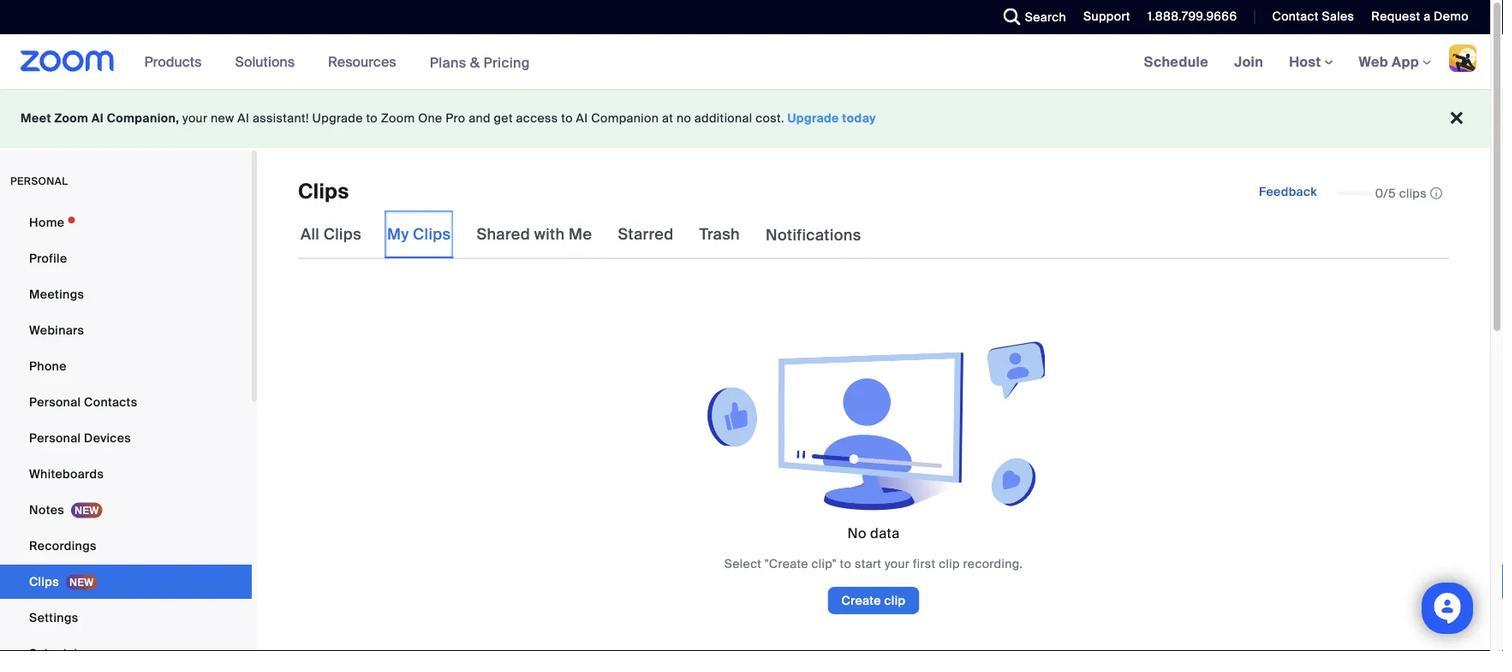 Task type: locate. For each thing, give the bounding box(es) containing it.
contact sales link
[[1260, 0, 1359, 34], [1273, 9, 1355, 24]]

1 zoom from the left
[[54, 111, 88, 126]]

join link
[[1222, 34, 1277, 89]]

1 horizontal spatial upgrade
[[788, 111, 839, 126]]

create
[[842, 593, 881, 609]]

ai right new
[[238, 111, 249, 126]]

ai left companion
[[576, 111, 588, 126]]

1 horizontal spatial clip
[[939, 557, 960, 573]]

clips right my
[[413, 225, 451, 245]]

meetings navigation
[[1131, 34, 1491, 90]]

0 horizontal spatial clip
[[885, 593, 906, 609]]

phone link
[[0, 350, 252, 384]]

clips
[[298, 179, 349, 205], [324, 225, 362, 245], [413, 225, 451, 245], [29, 574, 59, 590]]

your
[[183, 111, 208, 126], [885, 557, 910, 573]]

trash tab
[[697, 211, 743, 259]]

plans & pricing link
[[430, 53, 530, 71], [430, 53, 530, 71]]

companion
[[591, 111, 659, 126]]

ai
[[91, 111, 104, 126], [238, 111, 249, 126], [576, 111, 588, 126]]

clips up settings
[[29, 574, 59, 590]]

ai left companion,
[[91, 111, 104, 126]]

get
[[494, 111, 513, 126]]

1 ai from the left
[[91, 111, 104, 126]]

today
[[842, 111, 876, 126]]

all clips
[[301, 225, 362, 245]]

1 horizontal spatial zoom
[[381, 111, 415, 126]]

0 horizontal spatial upgrade
[[312, 111, 363, 126]]

to down resources dropdown button
[[366, 111, 378, 126]]

contact sales
[[1273, 9, 1355, 24]]

zoom left one
[[381, 111, 415, 126]]

companion,
[[107, 111, 179, 126]]

home link
[[0, 206, 252, 240]]

with
[[534, 225, 565, 245]]

2 zoom from the left
[[381, 111, 415, 126]]

upgrade
[[312, 111, 363, 126], [788, 111, 839, 126]]

zoom
[[54, 111, 88, 126], [381, 111, 415, 126]]

select "create clip" to start your first clip recording.
[[724, 557, 1023, 573]]

2 horizontal spatial ai
[[576, 111, 588, 126]]

personal
[[29, 394, 81, 410], [29, 430, 81, 446]]

trash
[[700, 225, 740, 245]]

all clips tab
[[298, 211, 364, 259]]

shared
[[477, 225, 530, 245]]

1 vertical spatial your
[[885, 557, 910, 573]]

to right access
[[561, 111, 573, 126]]

clips inside tab
[[413, 225, 451, 245]]

personal inside personal devices link
[[29, 430, 81, 446]]

web app button
[[1359, 53, 1431, 71]]

recording.
[[963, 557, 1023, 573]]

0 horizontal spatial zoom
[[54, 111, 88, 126]]

1 personal from the top
[[29, 394, 81, 410]]

no
[[677, 111, 691, 126]]

0/5 clips
[[1376, 185, 1427, 201]]

profile
[[29, 251, 67, 266]]

zoom right the meet
[[54, 111, 88, 126]]

to
[[366, 111, 378, 126], [561, 111, 573, 126], [840, 557, 852, 573]]

3 ai from the left
[[576, 111, 588, 126]]

0 vertical spatial your
[[183, 111, 208, 126]]

host
[[1289, 53, 1325, 71]]

1 vertical spatial clip
[[885, 593, 906, 609]]

clips right all
[[324, 225, 362, 245]]

personal for personal contacts
[[29, 394, 81, 410]]

settings link
[[0, 601, 252, 636]]

products
[[144, 53, 202, 71]]

"create
[[765, 557, 809, 573]]

meetings link
[[0, 278, 252, 312]]

personal up whiteboards
[[29, 430, 81, 446]]

cost.
[[756, 111, 785, 126]]

your left new
[[183, 111, 208, 126]]

clips inside tab
[[324, 225, 362, 245]]

1.888.799.9666 button
[[1135, 0, 1242, 34], [1148, 9, 1237, 24]]

0 vertical spatial personal
[[29, 394, 81, 410]]

me
[[569, 225, 592, 245]]

clips link
[[0, 565, 252, 600]]

no data
[[848, 525, 900, 543]]

plans
[[430, 53, 466, 71]]

personal down phone
[[29, 394, 81, 410]]

contact
[[1273, 9, 1319, 24]]

additional
[[695, 111, 753, 126]]

your inside meet zoom ai companion, footer
[[183, 111, 208, 126]]

personal contacts link
[[0, 386, 252, 420]]

meet zoom ai companion, your new ai assistant! upgrade to zoom one pro and get access to ai companion at no additional cost. upgrade today
[[21, 111, 876, 126]]

upgrade down product information navigation
[[312, 111, 363, 126]]

request a demo
[[1372, 9, 1469, 24]]

host button
[[1289, 53, 1333, 71]]

shared with me tab
[[474, 211, 595, 259]]

my clips
[[387, 225, 451, 245]]

personal menu menu
[[0, 206, 252, 652]]

0 horizontal spatial ai
[[91, 111, 104, 126]]

clip right 'create' at the bottom of the page
[[885, 593, 906, 609]]

web
[[1359, 53, 1389, 71]]

banner
[[0, 34, 1491, 90]]

request a demo link
[[1359, 0, 1491, 34], [1372, 9, 1469, 24]]

pricing
[[484, 53, 530, 71]]

solutions
[[235, 53, 295, 71]]

0 horizontal spatial your
[[183, 111, 208, 126]]

clips
[[1400, 185, 1427, 201]]

personal inside personal contacts link
[[29, 394, 81, 410]]

to right clip" at the right of the page
[[840, 557, 852, 573]]

1 vertical spatial personal
[[29, 430, 81, 446]]

2 personal from the top
[[29, 430, 81, 446]]

personal devices link
[[0, 421, 252, 456]]

&
[[470, 53, 480, 71]]

1 horizontal spatial ai
[[238, 111, 249, 126]]

clip right 'first'
[[939, 557, 960, 573]]

settings
[[29, 610, 78, 626]]

clip
[[939, 557, 960, 573], [885, 593, 906, 609]]

your left 'first'
[[885, 557, 910, 573]]

shared with me
[[477, 225, 592, 245]]

upgrade right cost.
[[788, 111, 839, 126]]

clips inside personal menu menu
[[29, 574, 59, 590]]

product information navigation
[[132, 34, 543, 90]]

new
[[211, 111, 234, 126]]

whiteboards
[[29, 466, 104, 482]]

at
[[662, 111, 673, 126]]

notifications
[[766, 226, 861, 246]]

resources button
[[328, 34, 404, 89]]

support link
[[1071, 0, 1135, 34], [1084, 9, 1131, 24]]



Task type: describe. For each thing, give the bounding box(es) containing it.
personal for personal devices
[[29, 430, 81, 446]]

2 ai from the left
[[238, 111, 249, 126]]

0 horizontal spatial to
[[366, 111, 378, 126]]

zoom logo image
[[21, 51, 114, 72]]

starred tab
[[615, 211, 676, 259]]

and
[[469, 111, 491, 126]]

data
[[870, 525, 900, 543]]

meetings
[[29, 287, 84, 302]]

recordings
[[29, 538, 97, 554]]

webinars
[[29, 323, 84, 338]]

upgrade today link
[[788, 111, 876, 126]]

solutions button
[[235, 34, 302, 89]]

products button
[[144, 34, 209, 89]]

create clip
[[842, 593, 906, 609]]

1 horizontal spatial your
[[885, 557, 910, 573]]

schedule
[[1144, 53, 1209, 71]]

clip"
[[812, 557, 837, 573]]

0 vertical spatial clip
[[939, 557, 960, 573]]

profile picture image
[[1449, 45, 1477, 72]]

clips up all clips
[[298, 179, 349, 205]]

recordings link
[[0, 529, 252, 564]]

no
[[848, 525, 867, 543]]

notes link
[[0, 493, 252, 528]]

feedback
[[1259, 184, 1317, 200]]

devices
[[84, 430, 131, 446]]

first
[[913, 557, 936, 573]]

resources
[[328, 53, 396, 71]]

0/5 clips application
[[1338, 185, 1443, 202]]

webinars link
[[0, 314, 252, 348]]

personal
[[10, 175, 68, 188]]

schedule link
[[1131, 34, 1222, 89]]

feedback button
[[1246, 178, 1331, 206]]

meet zoom ai companion, footer
[[0, 89, 1491, 148]]

tabs of clips tab list
[[298, 211, 864, 260]]

a
[[1424, 9, 1431, 24]]

1.888.799.9666
[[1148, 9, 1237, 24]]

home
[[29, 215, 64, 230]]

request
[[1372, 9, 1421, 24]]

demo
[[1434, 9, 1469, 24]]

contacts
[[84, 394, 137, 410]]

app
[[1392, 53, 1419, 71]]

2 upgrade from the left
[[788, 111, 839, 126]]

search
[[1025, 9, 1067, 25]]

my clips tab
[[385, 211, 454, 259]]

web app
[[1359, 53, 1419, 71]]

join
[[1235, 53, 1264, 71]]

banner containing products
[[0, 34, 1491, 90]]

profile link
[[0, 242, 252, 276]]

whiteboards link
[[0, 457, 252, 492]]

2 horizontal spatial to
[[840, 557, 852, 573]]

all
[[301, 225, 320, 245]]

meet
[[21, 111, 51, 126]]

0/5
[[1376, 185, 1396, 201]]

start
[[855, 557, 882, 573]]

phone
[[29, 359, 67, 374]]

clip inside create clip 'button'
[[885, 593, 906, 609]]

select
[[724, 557, 762, 573]]

plans & pricing
[[430, 53, 530, 71]]

personal contacts
[[29, 394, 137, 410]]

personal devices
[[29, 430, 131, 446]]

access
[[516, 111, 558, 126]]

1 horizontal spatial to
[[561, 111, 573, 126]]

my
[[387, 225, 409, 245]]

one
[[418, 111, 443, 126]]

starred
[[618, 225, 674, 245]]

search button
[[991, 0, 1071, 34]]

create clip button
[[828, 588, 920, 615]]

assistant!
[[253, 111, 309, 126]]

support
[[1084, 9, 1131, 24]]

1.888.799.9666 button up schedule link
[[1148, 9, 1237, 24]]

1 upgrade from the left
[[312, 111, 363, 126]]

1.888.799.9666 button up schedule
[[1135, 0, 1242, 34]]

sales
[[1322, 9, 1355, 24]]

pro
[[446, 111, 466, 126]]

notes
[[29, 502, 64, 518]]



Task type: vqa. For each thing, say whether or not it's contained in the screenshot.
the single
no



